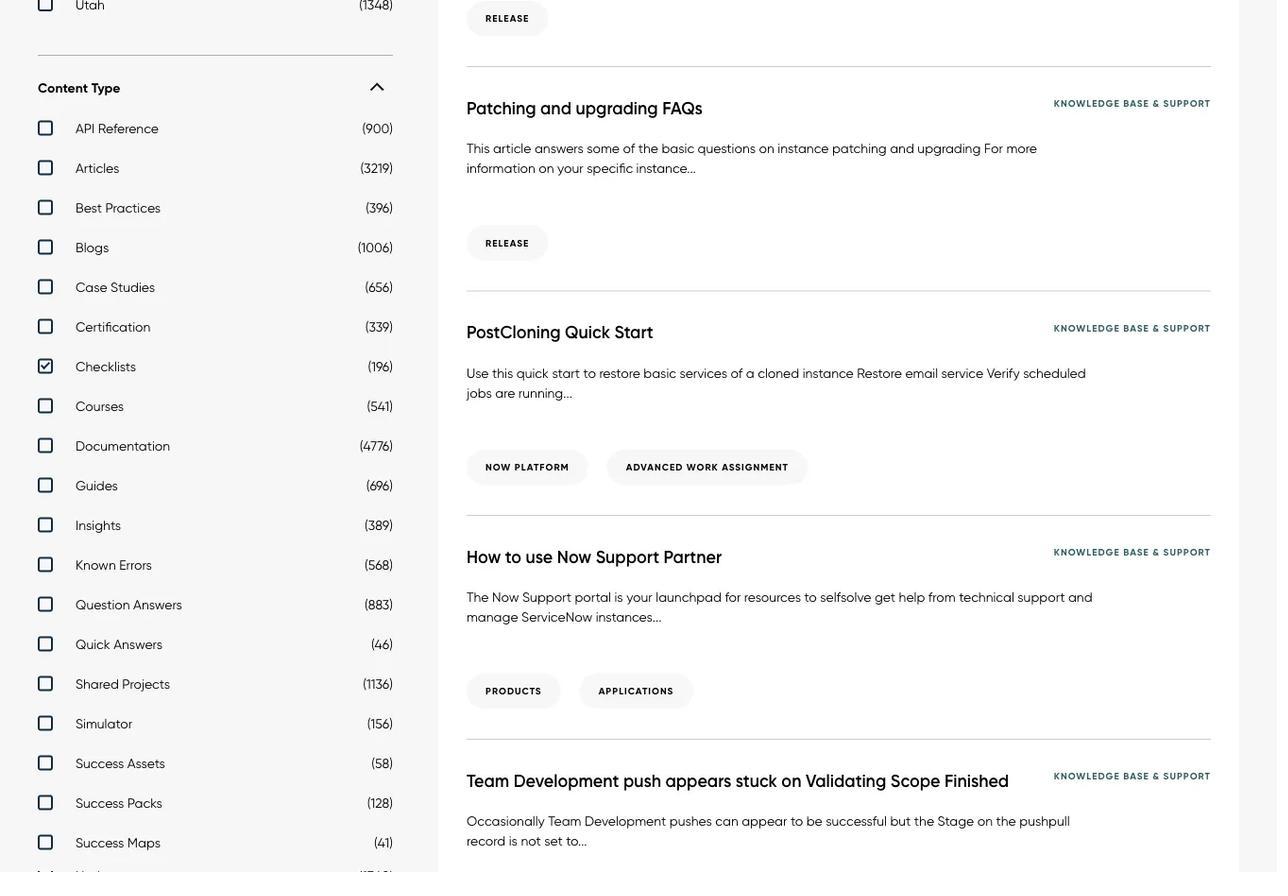 Task type: locate. For each thing, give the bounding box(es) containing it.
base for team development push appears stuck on validating scope finished
[[1124, 770, 1150, 782]]

3 knowledge from the top
[[1054, 546, 1120, 558]]

knowledge base & support for how to use now support  partner
[[1054, 546, 1211, 558]]

the right 'but'
[[914, 813, 934, 829]]

is left not
[[509, 833, 518, 849]]

development down push
[[585, 813, 666, 829]]

1 vertical spatial and
[[890, 140, 914, 156]]

team inside occasionally team development pushes can appear to be successful but the stage on the pushpull record is not set to...
[[548, 813, 581, 829]]

1 knowledge from the top
[[1054, 97, 1120, 110]]

now up manage at the bottom left of the page
[[492, 589, 519, 605]]

products
[[486, 685, 542, 697]]

(396)
[[366, 200, 393, 216]]

None checkbox
[[38, 0, 393, 17], [38, 120, 393, 141], [38, 160, 393, 181], [38, 200, 393, 220], [38, 239, 393, 260], [38, 358, 393, 379], [38, 398, 393, 419], [38, 636, 393, 657], [38, 676, 393, 697], [38, 715, 393, 736], [38, 0, 393, 17], [38, 120, 393, 141], [38, 160, 393, 181], [38, 200, 393, 220], [38, 239, 393, 260], [38, 358, 393, 379], [38, 398, 393, 419], [38, 636, 393, 657], [38, 676, 393, 697], [38, 715, 393, 736]]

quick up shared
[[76, 636, 110, 652]]

your up instances...
[[627, 589, 653, 605]]

and right support
[[1068, 589, 1093, 605]]

of left a
[[731, 364, 743, 381]]

success down success packs
[[76, 834, 124, 851]]

question
[[76, 596, 130, 612]]

to left use
[[505, 546, 521, 567]]

&
[[1153, 97, 1160, 110], [1153, 322, 1160, 334], [1153, 546, 1160, 558], [1153, 770, 1160, 782]]

(568)
[[365, 557, 393, 573]]

1 & from the top
[[1153, 97, 1160, 110]]

(696)
[[366, 477, 393, 493]]

resources
[[744, 589, 801, 605]]

3 base from the top
[[1124, 546, 1150, 558]]

1 knowledge base & support from the top
[[1054, 97, 1211, 110]]

0 horizontal spatial the
[[638, 140, 658, 156]]

team development push appears stuck on validating scope finished link
[[467, 770, 1047, 792]]

knowledge base & support
[[1054, 97, 1211, 110], [1054, 322, 1211, 334], [1054, 546, 1211, 558], [1054, 770, 1211, 782]]

quick up start
[[565, 322, 610, 343]]

to inside use this quick start to restore basic services of a cloned instance restore email service verify scheduled jobs are running...
[[583, 364, 596, 381]]

(41)
[[374, 834, 393, 851]]

team up set
[[548, 813, 581, 829]]

to...
[[566, 833, 587, 849]]

0 horizontal spatial your
[[557, 160, 584, 176]]

0 vertical spatial basic
[[662, 140, 694, 156]]

knowledge for team development push appears stuck on validating scope finished
[[1054, 770, 1120, 782]]

1 vertical spatial upgrading
[[918, 140, 981, 156]]

base for patching and upgrading faqs
[[1124, 97, 1150, 110]]

for
[[984, 140, 1003, 156]]

simulator
[[76, 715, 132, 732]]

content type
[[38, 79, 120, 96]]

instances...
[[596, 609, 662, 625]]

1 horizontal spatial upgrading
[[918, 140, 981, 156]]

selfsolve
[[820, 589, 871, 605]]

assignment
[[722, 461, 789, 473]]

1 horizontal spatial your
[[627, 589, 653, 605]]

email
[[905, 364, 938, 381]]

1 vertical spatial team
[[548, 813, 581, 829]]

instance right the cloned
[[803, 364, 854, 381]]

restore
[[857, 364, 902, 381]]

support for patching and upgrading faqs
[[1164, 97, 1211, 110]]

4 knowledge base & support from the top
[[1054, 770, 1211, 782]]

& for how to use now support  partner
[[1153, 546, 1160, 558]]

1 horizontal spatial of
[[731, 364, 743, 381]]

is inside the now support portal is your launchpad for resources to selfsolve get help from technical support and manage servicenow instances...
[[615, 589, 623, 605]]

1 horizontal spatial team
[[548, 813, 581, 829]]

use
[[467, 364, 489, 381]]

from
[[929, 589, 956, 605]]

service
[[942, 364, 984, 381]]

development up 'to...'
[[514, 770, 619, 791]]

quick inside "link"
[[565, 322, 610, 343]]

answers up the projects
[[114, 636, 163, 652]]

is up instances...
[[615, 589, 623, 605]]

of right some
[[623, 140, 635, 156]]

support inside 'link'
[[596, 546, 659, 567]]

advanced
[[626, 461, 683, 473]]

of inside 'this article answers some of the basic questions on instance patching and upgrading for more information on your specific instance...'
[[623, 140, 635, 156]]

1 vertical spatial instance
[[803, 364, 854, 381]]

technical
[[959, 589, 1014, 605]]

(541)
[[367, 398, 393, 414]]

information
[[467, 160, 535, 176]]

4 & from the top
[[1153, 770, 1160, 782]]

success assets
[[76, 755, 165, 771]]

upgrading
[[576, 97, 658, 119], [918, 140, 981, 156]]

2 success from the top
[[76, 795, 124, 811]]

the inside 'this article answers some of the basic questions on instance patching and upgrading for more information on your specific instance...'
[[638, 140, 658, 156]]

1 vertical spatial success
[[76, 795, 124, 811]]

1 vertical spatial of
[[731, 364, 743, 381]]

(3219)
[[361, 160, 393, 176]]

0 horizontal spatial of
[[623, 140, 635, 156]]

jobs
[[467, 384, 492, 400]]

2 vertical spatial now
[[492, 589, 519, 605]]

2 base from the top
[[1124, 322, 1150, 334]]

but
[[890, 813, 911, 829]]

0 horizontal spatial quick
[[76, 636, 110, 652]]

(196)
[[368, 358, 393, 374]]

1 vertical spatial release
[[486, 237, 529, 249]]

1 release from the top
[[486, 12, 529, 25]]

& for patching and upgrading faqs
[[1153, 97, 1160, 110]]

get
[[875, 589, 896, 605]]

basic
[[662, 140, 694, 156], [644, 364, 676, 381]]

0 vertical spatial release
[[486, 12, 529, 25]]

2 knowledge from the top
[[1054, 322, 1120, 334]]

is
[[615, 589, 623, 605], [509, 833, 518, 849]]

3 success from the top
[[76, 834, 124, 851]]

3 knowledge base & support from the top
[[1054, 546, 1211, 558]]

None checkbox
[[38, 279, 393, 300], [38, 319, 393, 339], [38, 438, 393, 458], [38, 477, 393, 498], [38, 517, 393, 538], [38, 557, 393, 578], [38, 596, 393, 617], [38, 755, 393, 776], [38, 795, 393, 816], [38, 834, 393, 855], [38, 279, 393, 300], [38, 319, 393, 339], [38, 438, 393, 458], [38, 477, 393, 498], [38, 517, 393, 538], [38, 557, 393, 578], [38, 596, 393, 617], [38, 755, 393, 776], [38, 795, 393, 816], [38, 834, 393, 855]]

0 vertical spatial is
[[615, 589, 623, 605]]

the
[[638, 140, 658, 156], [914, 813, 934, 829], [996, 813, 1016, 829]]

finished
[[945, 770, 1009, 791]]

basic right restore on the top of the page
[[644, 364, 676, 381]]

applications
[[599, 685, 674, 697]]

0 vertical spatial of
[[623, 140, 635, 156]]

on down answers
[[539, 160, 554, 176]]

verify
[[987, 364, 1020, 381]]

use
[[526, 546, 553, 567]]

the left pushpull
[[996, 813, 1016, 829]]

on right the stuck at the right bottom
[[782, 770, 802, 791]]

2 & from the top
[[1153, 322, 1160, 334]]

1 vertical spatial now
[[557, 546, 592, 567]]

studies
[[111, 279, 155, 295]]

now right use
[[557, 546, 592, 567]]

scope
[[891, 770, 941, 791]]

projects
[[122, 676, 170, 692]]

occasionally
[[467, 813, 545, 829]]

case studies
[[76, 279, 155, 295]]

are
[[495, 384, 515, 400]]

support
[[1018, 589, 1065, 605]]

0 vertical spatial your
[[557, 160, 584, 176]]

0 vertical spatial development
[[514, 770, 619, 791]]

the up the instance...
[[638, 140, 658, 156]]

success down simulator at the bottom left of the page
[[76, 755, 124, 771]]

(4776)
[[360, 438, 393, 454]]

for
[[725, 589, 741, 605]]

to left be
[[791, 813, 803, 829]]

upgrading left for
[[918, 140, 981, 156]]

now platform
[[486, 461, 569, 473]]

type
[[91, 79, 120, 96]]

to left selfsolve
[[804, 589, 817, 605]]

4 base from the top
[[1124, 770, 1150, 782]]

patching and upgrading faqs link
[[467, 97, 741, 119]]

1 horizontal spatial and
[[890, 140, 914, 156]]

2 vertical spatial success
[[76, 834, 124, 851]]

1 vertical spatial is
[[509, 833, 518, 849]]

(389)
[[365, 517, 393, 533]]

0 horizontal spatial is
[[509, 833, 518, 849]]

restore
[[599, 364, 640, 381]]

appear
[[742, 813, 787, 829]]

team up occasionally
[[467, 770, 509, 791]]

not
[[521, 833, 541, 849]]

0 vertical spatial answers
[[133, 596, 182, 612]]

0 vertical spatial team
[[467, 770, 509, 791]]

1 horizontal spatial quick
[[565, 322, 610, 343]]

validating
[[806, 770, 886, 791]]

2 knowledge base & support from the top
[[1054, 322, 1211, 334]]

base
[[1124, 97, 1150, 110], [1124, 322, 1150, 334], [1124, 546, 1150, 558], [1124, 770, 1150, 782]]

support for team development push appears stuck on validating scope finished
[[1164, 770, 1211, 782]]

0 vertical spatial success
[[76, 755, 124, 771]]

basic inside 'this article answers some of the basic questions on instance patching and upgrading for more information on your specific instance...'
[[662, 140, 694, 156]]

release down information at the top left of page
[[486, 237, 529, 249]]

1 horizontal spatial is
[[615, 589, 623, 605]]

basic for upgrading
[[662, 140, 694, 156]]

1 vertical spatial your
[[627, 589, 653, 605]]

this
[[492, 364, 513, 381]]

2 release from the top
[[486, 237, 529, 249]]

success
[[76, 755, 124, 771], [76, 795, 124, 811], [76, 834, 124, 851]]

question answers
[[76, 596, 182, 612]]

answers for quick answers
[[114, 636, 163, 652]]

how to use now support  partner link
[[467, 546, 760, 568]]

2 horizontal spatial and
[[1068, 589, 1093, 605]]

0 horizontal spatial upgrading
[[576, 97, 658, 119]]

answers down errors
[[133, 596, 182, 612]]

your inside 'this article answers some of the basic questions on instance patching and upgrading for more information on your specific instance...'
[[557, 160, 584, 176]]

1 vertical spatial development
[[585, 813, 666, 829]]

4 knowledge from the top
[[1054, 770, 1120, 782]]

on inside occasionally team development pushes can appear to be successful but the stage on the pushpull record is not set to...
[[978, 813, 993, 829]]

1 base from the top
[[1124, 97, 1150, 110]]

basic up the instance...
[[662, 140, 694, 156]]

shared projects
[[76, 676, 170, 692]]

1 vertical spatial quick
[[76, 636, 110, 652]]

knowledge for patching and upgrading faqs
[[1054, 97, 1120, 110]]

platform
[[515, 461, 569, 473]]

of
[[623, 140, 635, 156], [731, 364, 743, 381]]

0 vertical spatial instance
[[778, 140, 829, 156]]

and up answers
[[540, 97, 572, 119]]

1 vertical spatial answers
[[114, 636, 163, 652]]

blogs
[[76, 239, 109, 255]]

knowledge for postcloning quick start
[[1054, 322, 1120, 334]]

advanced work assignment
[[626, 461, 789, 473]]

success for success assets
[[76, 755, 124, 771]]

now inside the now support portal is your launchpad for resources to selfsolve get help from technical support and manage servicenow instances...
[[492, 589, 519, 605]]

and
[[540, 97, 572, 119], [890, 140, 914, 156], [1068, 589, 1093, 605]]

how
[[467, 546, 501, 567]]

0 horizontal spatial team
[[467, 770, 509, 791]]

2 vertical spatial and
[[1068, 589, 1093, 605]]

1 vertical spatial basic
[[644, 364, 676, 381]]

success up 'success maps' at left bottom
[[76, 795, 124, 811]]

to inside 'link'
[[505, 546, 521, 567]]

3 & from the top
[[1153, 546, 1160, 558]]

your down answers
[[557, 160, 584, 176]]

to inside the now support portal is your launchpad for resources to selfsolve get help from technical support and manage servicenow instances...
[[804, 589, 817, 605]]

certification
[[76, 319, 151, 335]]

0 vertical spatial now
[[486, 461, 511, 473]]

postcloning quick start
[[467, 322, 653, 343]]

on right stage on the right of page
[[978, 813, 993, 829]]

api reference
[[76, 120, 159, 136]]

base for how to use now support  partner
[[1124, 546, 1150, 558]]

basic inside use this quick start to restore basic services of a cloned instance restore email service verify scheduled jobs are running...
[[644, 364, 676, 381]]

now left platform
[[486, 461, 511, 473]]

and right the patching
[[890, 140, 914, 156]]

to right start
[[583, 364, 596, 381]]

patching
[[467, 97, 536, 119]]

0 horizontal spatial and
[[540, 97, 572, 119]]

1 success from the top
[[76, 755, 124, 771]]

0 vertical spatial quick
[[565, 322, 610, 343]]

and inside the now support portal is your launchpad for resources to selfsolve get help from technical support and manage servicenow instances...
[[1068, 589, 1093, 605]]

release up patching
[[486, 12, 529, 25]]

upgrading up some
[[576, 97, 658, 119]]

instance left the patching
[[778, 140, 829, 156]]

knowledge base & support for patching and upgrading faqs
[[1054, 97, 1211, 110]]



Task type: vqa. For each thing, say whether or not it's contained in the screenshot.
4th Read More link from the bottom of the page
no



Task type: describe. For each thing, give the bounding box(es) containing it.
practices
[[105, 200, 161, 216]]

set
[[544, 833, 563, 849]]

errors
[[119, 557, 152, 573]]

a
[[746, 364, 755, 381]]

support inside the now support portal is your launchpad for resources to selfsolve get help from technical support and manage servicenow instances...
[[522, 589, 572, 605]]

known
[[76, 557, 116, 573]]

2 horizontal spatial the
[[996, 813, 1016, 829]]

(128)
[[367, 795, 393, 811]]

pushpull
[[1020, 813, 1070, 829]]

start
[[615, 322, 653, 343]]

postcloning
[[467, 322, 561, 343]]

team development push appears stuck on validating scope finished
[[467, 770, 1009, 791]]

assets
[[127, 755, 165, 771]]

start
[[552, 364, 580, 381]]

best
[[76, 200, 102, 216]]

use this quick start to restore basic services of a cloned instance restore email service verify scheduled jobs are running...
[[467, 364, 1086, 400]]

(46)
[[371, 636, 393, 652]]

instance...
[[636, 160, 696, 176]]

(900)
[[362, 120, 393, 136]]

upgrading inside 'this article answers some of the basic questions on instance patching and upgrading for more information on your specific instance...'
[[918, 140, 981, 156]]

api
[[76, 120, 95, 136]]

content
[[38, 79, 88, 96]]

successful
[[826, 813, 887, 829]]

maps
[[127, 834, 161, 851]]

and inside 'this article answers some of the basic questions on instance patching and upgrading for more information on your specific instance...'
[[890, 140, 914, 156]]

is inside occasionally team development pushes can appear to be successful but the stage on the pushpull record is not set to...
[[509, 833, 518, 849]]

appears
[[666, 770, 732, 791]]

success for success packs
[[76, 795, 124, 811]]

checklists
[[76, 358, 136, 374]]

1 horizontal spatial the
[[914, 813, 934, 829]]

the now support portal is your launchpad for resources to selfsolve get help from technical support and manage servicenow instances...
[[467, 589, 1093, 625]]

questions
[[698, 140, 756, 156]]

& for postcloning quick start
[[1153, 322, 1160, 334]]

case
[[76, 279, 107, 295]]

can
[[716, 813, 739, 829]]

push
[[623, 770, 661, 791]]

courses
[[76, 398, 124, 414]]

success packs
[[76, 795, 162, 811]]

basic for start
[[644, 364, 676, 381]]

0 vertical spatial upgrading
[[576, 97, 658, 119]]

record
[[467, 833, 506, 849]]

knowledge base & support for postcloning quick start
[[1054, 322, 1211, 334]]

development inside "link"
[[514, 770, 619, 791]]

on right questions
[[759, 140, 775, 156]]

scheduled
[[1023, 364, 1086, 381]]

this article answers some of the basic questions on instance patching and upgrading for more information on your specific instance...
[[467, 140, 1037, 176]]

be
[[807, 813, 823, 829]]

quick
[[517, 364, 549, 381]]

services
[[680, 364, 728, 381]]

answers
[[535, 140, 584, 156]]

running...
[[519, 384, 572, 400]]

(1136)
[[363, 676, 393, 692]]

(156)
[[367, 715, 393, 732]]

insights
[[76, 517, 121, 533]]

knowledge base & support for team development push appears stuck on validating scope finished
[[1054, 770, 1211, 782]]

on inside "link"
[[782, 770, 802, 791]]

(883)
[[365, 596, 393, 612]]

(58)
[[372, 755, 393, 771]]

now inside 'link'
[[557, 546, 592, 567]]

best practices
[[76, 200, 161, 216]]

known errors
[[76, 557, 152, 573]]

(1006)
[[358, 239, 393, 255]]

& for team development push appears stuck on validating scope finished
[[1153, 770, 1160, 782]]

quick answers
[[76, 636, 163, 652]]

support for how to use now support  partner
[[1164, 546, 1211, 558]]

articles
[[76, 160, 119, 176]]

cloned
[[758, 364, 799, 381]]

some
[[587, 140, 620, 156]]

to inside occasionally team development pushes can appear to be successful but the stage on the pushpull record is not set to...
[[791, 813, 803, 829]]

base for postcloning quick start
[[1124, 322, 1150, 334]]

shared
[[76, 676, 119, 692]]

the
[[467, 589, 489, 605]]

your inside the now support portal is your launchpad for resources to selfsolve get help from technical support and manage servicenow instances...
[[627, 589, 653, 605]]

success for success maps
[[76, 834, 124, 851]]

partner
[[664, 546, 722, 567]]

0 vertical spatial and
[[540, 97, 572, 119]]

reference
[[98, 120, 159, 136]]

more
[[1007, 140, 1037, 156]]

support for postcloning quick start
[[1164, 322, 1211, 334]]

launchpad
[[656, 589, 722, 605]]

development inside occasionally team development pushes can appear to be successful but the stage on the pushpull record is not set to...
[[585, 813, 666, 829]]

answers for question answers
[[133, 596, 182, 612]]

stage
[[938, 813, 974, 829]]

this
[[467, 140, 490, 156]]

work
[[687, 461, 719, 473]]

instance inside 'this article answers some of the basic questions on instance patching and upgrading for more information on your specific instance...'
[[778, 140, 829, 156]]

knowledge for how to use now support  partner
[[1054, 546, 1120, 558]]

team inside "link"
[[467, 770, 509, 791]]

patching and upgrading faqs
[[467, 97, 703, 119]]

manage
[[467, 609, 518, 625]]

help
[[899, 589, 925, 605]]

of inside use this quick start to restore basic services of a cloned instance restore email service verify scheduled jobs are running...
[[731, 364, 743, 381]]

instance inside use this quick start to restore basic services of a cloned instance restore email service verify scheduled jobs are running...
[[803, 364, 854, 381]]

how to use now support  partner
[[467, 546, 722, 567]]

guides
[[76, 477, 118, 493]]



